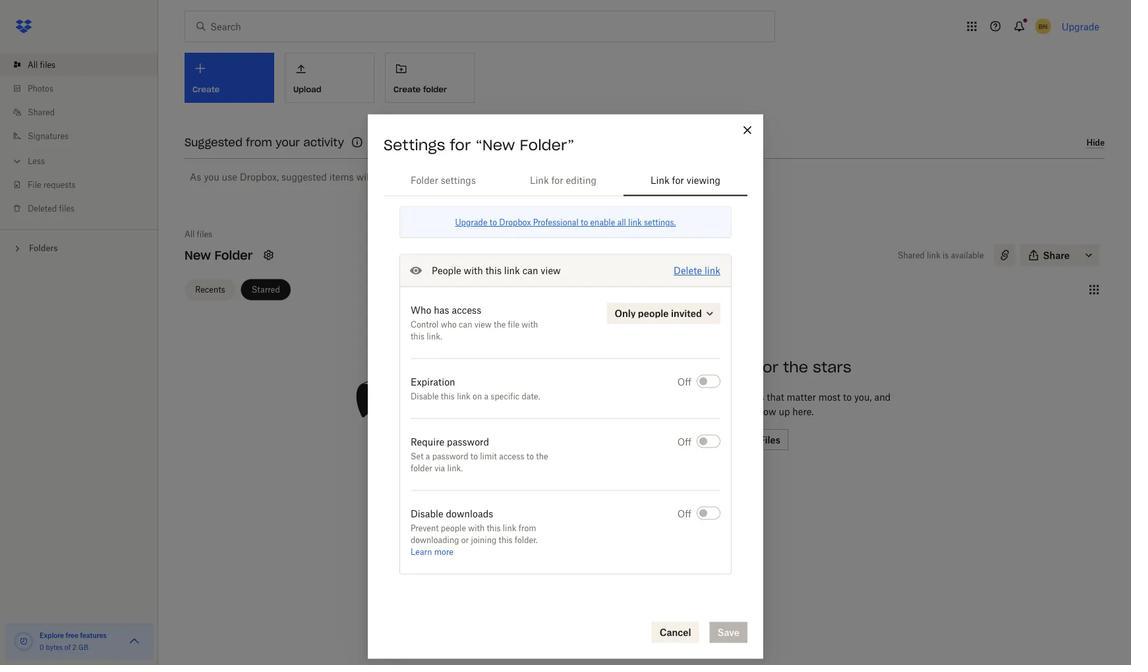 Task type: describe. For each thing, give the bounding box(es) containing it.
expiration
[[411, 376, 455, 387]]

files up new
[[197, 229, 212, 239]]

file requests link
[[11, 173, 158, 196]]

2
[[72, 643, 76, 651]]

use
[[222, 171, 237, 182]]

available
[[951, 250, 984, 260]]

signatures link
[[11, 124, 158, 148]]

0 horizontal spatial from
[[246, 135, 272, 149]]

link right all
[[628, 218, 642, 227]]

specific
[[491, 392, 520, 401]]

upgrade link
[[1062, 21, 1100, 32]]

invited
[[671, 308, 702, 319]]

settings for "new folder"
[[384, 135, 574, 154]]

aim
[[725, 358, 753, 376]]

as you use dropbox, suggested items will automatically show up here. learn more
[[190, 171, 549, 182]]

to left enable
[[581, 218, 588, 227]]

link for viewing tab panel
[[384, 206, 748, 606]]

is
[[943, 250, 949, 260]]

off for require password
[[678, 436, 692, 448]]

photos
[[28, 83, 53, 93]]

deleted
[[28, 203, 57, 213]]

0 vertical spatial more
[[527, 171, 549, 182]]

link. inside the require password set a password to limit access to the folder via link.
[[447, 463, 463, 473]]

professional
[[533, 218, 579, 227]]

delete
[[674, 265, 702, 276]]

link inside the disable downloads prevent people with this link from downloading or joining this folder. learn more
[[503, 523, 517, 533]]

share
[[1043, 250, 1070, 261]]

file
[[28, 180, 41, 190]]

settings
[[441, 175, 476, 186]]

date.
[[522, 392, 540, 401]]

dropbox,
[[240, 171, 279, 182]]

can inside who has access control who can view the file with this link.
[[459, 320, 472, 330]]

you
[[204, 171, 219, 182]]

files inside list item
[[40, 60, 55, 70]]

for for editing
[[551, 175, 564, 186]]

1 vertical spatial all
[[185, 229, 195, 239]]

settings for "new folder" dialog
[[368, 114, 763, 659]]

a inside the require password set a password to limit access to the folder via link.
[[426, 452, 430, 461]]

a inside expiration disable this link on a specific date.
[[484, 392, 489, 401]]

delete link link
[[674, 265, 721, 276]]

downloads
[[446, 508, 493, 519]]

they'll
[[725, 406, 751, 417]]

create folder button
[[385, 53, 475, 103]]

folder"
[[520, 135, 574, 154]]

all inside list item
[[28, 60, 38, 70]]

free
[[66, 631, 78, 639]]

of
[[64, 643, 71, 651]]

people inside the disable downloads prevent people with this link from downloading or joining this folder. learn more
[[441, 523, 466, 533]]

set
[[411, 452, 424, 461]]

star files that matter most to you, and they'll show up here.
[[725, 391, 891, 417]]

people inside dropdown button
[[638, 308, 669, 319]]

star
[[725, 391, 744, 402]]

disable inside expiration disable this link on a specific date.
[[411, 392, 439, 401]]

has
[[434, 304, 449, 315]]

here. inside star files that matter most to you, and they'll show up here.
[[793, 406, 814, 417]]

link for editing
[[530, 175, 597, 186]]

upgrade to dropbox professional to enable all link settings.
[[455, 218, 676, 227]]

control
[[411, 320, 439, 330]]

limit
[[480, 452, 497, 461]]

link right delete
[[705, 265, 721, 276]]

to inside star files that matter most to you, and they'll show up here.
[[843, 391, 852, 402]]

activity
[[303, 135, 344, 149]]

this inside who has access control who can view the file with this link.
[[411, 332, 425, 341]]

enable
[[590, 218, 615, 227]]

suggested
[[282, 171, 327, 182]]

starred button
[[241, 279, 291, 300]]

access inside who has access control who can view the file with this link.
[[452, 304, 481, 315]]

viewing
[[687, 175, 721, 186]]

up inside star files that matter most to you, and they'll show up here.
[[779, 406, 790, 417]]

folder inside the require password set a password to limit access to the folder via link.
[[411, 463, 432, 473]]

upgrade for upgrade to dropbox professional to enable all link settings.
[[455, 218, 488, 227]]

"new
[[476, 135, 515, 154]]

explore
[[40, 631, 64, 639]]

1 vertical spatial password
[[432, 452, 468, 461]]

via
[[435, 463, 445, 473]]

view inside who has access control who can view the file with this link.
[[474, 320, 492, 330]]

shared link
[[11, 100, 158, 124]]

items
[[329, 171, 354, 182]]

files inside star files that matter most to you, and they'll show up here.
[[746, 391, 764, 402]]

delete link
[[674, 265, 721, 276]]

to left "limit"
[[471, 452, 478, 461]]

off for expiration
[[678, 376, 692, 388]]

upgrade to dropbox professional to enable all link settings. link
[[455, 218, 676, 227]]

from inside the disable downloads prevent people with this link from downloading or joining this folder. learn more
[[519, 523, 536, 533]]

with inside the disable downloads prevent people with this link from downloading or joining this folder. learn more
[[468, 523, 485, 533]]

dropbox
[[499, 218, 531, 227]]

folder.
[[515, 535, 538, 545]]

folder inside button
[[423, 84, 447, 94]]

0 vertical spatial show
[[436, 171, 459, 182]]

who has access control who can view the file with this link.
[[411, 304, 538, 341]]

bytes
[[46, 643, 63, 651]]

1 vertical spatial all files link
[[185, 227, 212, 241]]

expiration disable this link on a specific date.
[[411, 376, 540, 401]]

folder settings
[[411, 175, 476, 186]]

will
[[356, 171, 372, 182]]

that
[[767, 391, 784, 402]]

0
[[40, 643, 44, 651]]

for for "new
[[450, 135, 471, 154]]

prevent
[[411, 523, 439, 533]]

folder settings tab
[[384, 164, 503, 196]]

list containing all files
[[0, 45, 158, 229]]

shared link is available
[[898, 250, 984, 260]]

files right the deleted
[[59, 203, 75, 213]]

link for viewing
[[651, 175, 721, 186]]

suggested
[[185, 135, 243, 149]]

joining
[[471, 535, 497, 545]]

new
[[185, 248, 211, 263]]

only people invited
[[615, 308, 702, 319]]



Task type: vqa. For each thing, say whether or not it's contained in the screenshot.
THE MORE. in the bottom of the page
no



Task type: locate. For each thing, give the bounding box(es) containing it.
people with this link can view
[[432, 265, 561, 276]]

view down professional
[[541, 265, 561, 276]]

for left viewing
[[672, 175, 684, 186]]

1 off from the top
[[678, 376, 692, 388]]

all files up new
[[185, 229, 212, 239]]

0 horizontal spatial people
[[441, 523, 466, 533]]

people
[[432, 265, 461, 276]]

access up who on the left top of the page
[[452, 304, 481, 315]]

disable
[[411, 392, 439, 401], [411, 508, 443, 519]]

shared inside list
[[28, 107, 55, 117]]

0 vertical spatial people
[[638, 308, 669, 319]]

recents
[[195, 285, 225, 295]]

upgrade inside 'link for viewing' tab panel
[[455, 218, 488, 227]]

0 horizontal spatial more
[[434, 547, 454, 557]]

0 vertical spatial here.
[[475, 171, 497, 182]]

all up new
[[185, 229, 195, 239]]

a right set in the left of the page
[[426, 452, 430, 461]]

1 vertical spatial off
[[678, 436, 692, 448]]

all files link up new
[[185, 227, 212, 241]]

0 vertical spatial all
[[28, 60, 38, 70]]

0 horizontal spatial all
[[28, 60, 38, 70]]

learn more link for as you use dropbox, suggested items will automatically show up here.
[[499, 171, 549, 182]]

0 vertical spatial access
[[452, 304, 481, 315]]

matter
[[787, 391, 816, 402]]

0 horizontal spatial up
[[461, 171, 473, 182]]

signatures
[[28, 131, 69, 141]]

with right file
[[522, 320, 538, 330]]

view left file
[[474, 320, 492, 330]]

show down that at the bottom of page
[[753, 406, 776, 417]]

0 vertical spatial shared
[[28, 107, 55, 117]]

access right "limit"
[[499, 452, 524, 461]]

0 horizontal spatial the
[[494, 320, 506, 330]]

1 vertical spatial learn
[[411, 547, 432, 557]]

1 horizontal spatial folder
[[411, 175, 438, 186]]

disable up the 'prevent'
[[411, 508, 443, 519]]

0 vertical spatial learn
[[499, 171, 524, 182]]

link up settings.
[[651, 175, 670, 186]]

link up folder.
[[503, 523, 517, 533]]

link left the on
[[457, 392, 471, 401]]

1 horizontal spatial more
[[527, 171, 549, 182]]

with up joining
[[468, 523, 485, 533]]

upgrade
[[1062, 21, 1100, 32], [455, 218, 488, 227]]

link. inside who has access control who can view the file with this link.
[[427, 332, 442, 341]]

link for link for viewing
[[651, 175, 670, 186]]

1 vertical spatial shared
[[898, 250, 925, 260]]

cancel
[[660, 627, 691, 638]]

link down dropbox
[[504, 265, 520, 276]]

for for viewing
[[672, 175, 684, 186]]

1 vertical spatial learn more link
[[411, 547, 454, 557]]

2 link from the left
[[651, 175, 670, 186]]

learn more link down folder"
[[499, 171, 549, 182]]

0 horizontal spatial link
[[530, 175, 549, 186]]

more inside the disable downloads prevent people with this link from downloading or joining this folder. learn more
[[434, 547, 454, 557]]

disable downloads prevent people with this link from downloading or joining this folder. learn more
[[411, 508, 538, 557]]

shared for shared
[[28, 107, 55, 117]]

who
[[441, 320, 457, 330]]

3 off from the top
[[678, 508, 692, 520]]

settings.
[[644, 218, 676, 227]]

stars
[[813, 358, 852, 376]]

1 horizontal spatial all files
[[185, 229, 212, 239]]

with
[[464, 265, 483, 276], [522, 320, 538, 330], [468, 523, 485, 533]]

0 horizontal spatial view
[[474, 320, 492, 330]]

off for disable downloads
[[678, 508, 692, 520]]

2 off from the top
[[678, 436, 692, 448]]

more
[[527, 171, 549, 182], [434, 547, 454, 557]]

all
[[28, 60, 38, 70], [185, 229, 195, 239]]

for left editing
[[551, 175, 564, 186]]

the inside who has access control who can view the file with this link.
[[494, 320, 506, 330]]

most
[[819, 391, 841, 402]]

folder inside tab
[[411, 175, 438, 186]]

1 vertical spatial can
[[459, 320, 472, 330]]

1 vertical spatial up
[[779, 406, 790, 417]]

1 vertical spatial with
[[522, 320, 538, 330]]

0 horizontal spatial link.
[[427, 332, 442, 341]]

the up matter
[[783, 358, 808, 376]]

1 vertical spatial access
[[499, 452, 524, 461]]

tab list containing folder settings
[[384, 164, 748, 196]]

all files inside list item
[[28, 60, 55, 70]]

files up photos
[[40, 60, 55, 70]]

this down expiration
[[441, 392, 455, 401]]

link left the is
[[927, 250, 941, 260]]

1 horizontal spatial shared
[[898, 250, 925, 260]]

link. down control
[[427, 332, 442, 341]]

1 horizontal spatial a
[[484, 392, 489, 401]]

1 vertical spatial people
[[441, 523, 466, 533]]

1 horizontal spatial can
[[523, 265, 538, 276]]

1 horizontal spatial here.
[[793, 406, 814, 417]]

0 horizontal spatial a
[[426, 452, 430, 461]]

learn inside the disable downloads prevent people with this link from downloading or joining this folder. learn more
[[411, 547, 432, 557]]

new folder
[[185, 248, 253, 263]]

1 vertical spatial all files
[[185, 229, 212, 239]]

0 vertical spatial password
[[447, 436, 489, 447]]

1 horizontal spatial from
[[519, 523, 536, 533]]

1 vertical spatial link.
[[447, 463, 463, 473]]

1 disable from the top
[[411, 392, 439, 401]]

shared left the is
[[898, 250, 925, 260]]

1 horizontal spatial people
[[638, 308, 669, 319]]

1 vertical spatial disable
[[411, 508, 443, 519]]

suggested from your activity
[[185, 135, 344, 149]]

for
[[450, 135, 471, 154], [551, 175, 564, 186], [672, 175, 684, 186], [758, 358, 779, 376]]

0 vertical spatial up
[[461, 171, 473, 182]]

all files up photos
[[28, 60, 55, 70]]

1 vertical spatial show
[[753, 406, 776, 417]]

for for the
[[758, 358, 779, 376]]

0 horizontal spatial all files
[[28, 60, 55, 70]]

1 horizontal spatial learn more link
[[499, 171, 549, 182]]

link down folder"
[[530, 175, 549, 186]]

1 link from the left
[[530, 175, 549, 186]]

0 vertical spatial upgrade
[[1062, 21, 1100, 32]]

folder
[[423, 84, 447, 94], [411, 463, 432, 473]]

1 horizontal spatial link.
[[447, 463, 463, 473]]

1 vertical spatial folder
[[215, 248, 253, 263]]

0 vertical spatial from
[[246, 135, 272, 149]]

deleted files link
[[11, 196, 158, 220]]

link for viewing tab
[[624, 164, 748, 196]]

this up joining
[[487, 523, 501, 533]]

can right who on the left top of the page
[[459, 320, 472, 330]]

less image
[[11, 155, 24, 168]]

less
[[28, 156, 45, 166]]

1 vertical spatial here.
[[793, 406, 814, 417]]

explore free features 0 bytes of 2 gb
[[40, 631, 107, 651]]

0 horizontal spatial upgrade
[[455, 218, 488, 227]]

you,
[[854, 391, 872, 402]]

this down control
[[411, 332, 425, 341]]

for left "new at top
[[450, 135, 471, 154]]

all up photos
[[28, 60, 38, 70]]

learn more link for prevent people with this link from downloading or joining this folder.
[[411, 547, 454, 557]]

1 vertical spatial folder
[[411, 463, 432, 473]]

2 vertical spatial the
[[536, 452, 548, 461]]

0 horizontal spatial shared
[[28, 107, 55, 117]]

people
[[638, 308, 669, 319], [441, 523, 466, 533]]

from up folder.
[[519, 523, 536, 533]]

0 vertical spatial all files
[[28, 60, 55, 70]]

files
[[40, 60, 55, 70], [59, 203, 75, 213], [197, 229, 212, 239], [746, 391, 764, 402]]

up down that at the bottom of page
[[779, 406, 790, 417]]

link for link for editing
[[530, 175, 549, 186]]

0 vertical spatial learn more link
[[499, 171, 549, 182]]

folders button
[[0, 238, 158, 257]]

1 horizontal spatial access
[[499, 452, 524, 461]]

1 horizontal spatial view
[[541, 265, 561, 276]]

this inside expiration disable this link on a specific date.
[[441, 392, 455, 401]]

gb
[[78, 643, 88, 651]]

0 vertical spatial a
[[484, 392, 489, 401]]

0 vertical spatial with
[[464, 265, 483, 276]]

0 horizontal spatial here.
[[475, 171, 497, 182]]

show inside star files that matter most to you, and they'll show up here.
[[753, 406, 776, 417]]

folders
[[29, 243, 58, 253]]

only people invited button
[[607, 303, 721, 324]]

or
[[461, 535, 469, 545]]

shared down photos
[[28, 107, 55, 117]]

learn more link down downloading
[[411, 547, 454, 557]]

to right "limit"
[[527, 452, 534, 461]]

the right "limit"
[[536, 452, 548, 461]]

1 vertical spatial more
[[434, 547, 454, 557]]

tab list
[[384, 164, 748, 196]]

folder left the settings
[[411, 175, 438, 186]]

downloading
[[411, 535, 459, 545]]

the inside the require password set a password to limit access to the folder via link.
[[536, 452, 548, 461]]

a right the on
[[484, 392, 489, 401]]

1 horizontal spatial all files link
[[185, 227, 212, 241]]

this right people
[[486, 265, 502, 276]]

0 vertical spatial folder
[[423, 84, 447, 94]]

share button
[[1021, 245, 1078, 266]]

1 horizontal spatial the
[[536, 452, 548, 461]]

password up via
[[432, 452, 468, 461]]

requests
[[43, 180, 76, 190]]

recents button
[[185, 279, 236, 300]]

all files link up shared link
[[11, 53, 158, 76]]

view
[[541, 265, 561, 276], [474, 320, 492, 330]]

0 vertical spatial all files link
[[11, 53, 158, 76]]

only
[[615, 308, 636, 319]]

1 vertical spatial from
[[519, 523, 536, 533]]

folder right create at top
[[423, 84, 447, 94]]

1 horizontal spatial up
[[779, 406, 790, 417]]

access inside the require password set a password to limit access to the folder via link.
[[499, 452, 524, 461]]

shared for shared link is available
[[898, 250, 925, 260]]

link for editing tab
[[503, 164, 624, 196]]

the left file
[[494, 320, 506, 330]]

for right aim
[[758, 358, 779, 376]]

0 vertical spatial folder
[[411, 175, 438, 186]]

0 horizontal spatial access
[[452, 304, 481, 315]]

disable down expiration
[[411, 392, 439, 401]]

None field
[[0, 0, 97, 15]]

this
[[486, 265, 502, 276], [411, 332, 425, 341], [441, 392, 455, 401], [487, 523, 501, 533], [499, 535, 513, 545]]

with right people
[[464, 265, 483, 276]]

show right the automatically
[[436, 171, 459, 182]]

people right "only"
[[638, 308, 669, 319]]

settings
[[384, 135, 445, 154]]

from
[[246, 135, 272, 149], [519, 523, 536, 533]]

2 vertical spatial off
[[678, 508, 692, 520]]

password
[[447, 436, 489, 447], [432, 452, 468, 461]]

can
[[523, 265, 538, 276], [459, 320, 472, 330]]

on
[[473, 392, 482, 401]]

here. down settings for "new folder"
[[475, 171, 497, 182]]

link. right via
[[447, 463, 463, 473]]

list
[[0, 45, 158, 229]]

features
[[80, 631, 107, 639]]

a
[[484, 392, 489, 401], [426, 452, 430, 461]]

dropbox image
[[11, 13, 37, 40]]

0 vertical spatial can
[[523, 265, 538, 276]]

all files list item
[[0, 53, 158, 76]]

deleted files
[[28, 203, 75, 213]]

here.
[[475, 171, 497, 182], [793, 406, 814, 417]]

can down dropbox
[[523, 265, 538, 276]]

0 horizontal spatial show
[[436, 171, 459, 182]]

create folder
[[394, 84, 447, 94]]

learn down "new at top
[[499, 171, 524, 182]]

files left that at the bottom of page
[[746, 391, 764, 402]]

0 vertical spatial the
[[494, 320, 506, 330]]

people up or
[[441, 523, 466, 533]]

learn down downloading
[[411, 547, 432, 557]]

tab list inside 'settings for "new folder"' dialog
[[384, 164, 748, 196]]

link.
[[427, 332, 442, 341], [447, 463, 463, 473]]

starred
[[252, 285, 280, 295]]

more down folder"
[[527, 171, 549, 182]]

0 vertical spatial link.
[[427, 332, 442, 341]]

show
[[436, 171, 459, 182], [753, 406, 776, 417]]

1 horizontal spatial link
[[651, 175, 670, 186]]

0 horizontal spatial all files link
[[11, 53, 158, 76]]

editing
[[566, 175, 597, 186]]

0 horizontal spatial can
[[459, 320, 472, 330]]

0 horizontal spatial learn more link
[[411, 547, 454, 557]]

password up "limit"
[[447, 436, 489, 447]]

upgrade for upgrade
[[1062, 21, 1100, 32]]

and
[[875, 391, 891, 402]]

0 vertical spatial off
[[678, 376, 692, 388]]

1 horizontal spatial upgrade
[[1062, 21, 1100, 32]]

2 horizontal spatial the
[[783, 358, 808, 376]]

1 horizontal spatial learn
[[499, 171, 524, 182]]

quota usage element
[[13, 631, 34, 652]]

to left dropbox
[[490, 218, 497, 227]]

1 horizontal spatial show
[[753, 406, 776, 417]]

link
[[628, 218, 642, 227], [927, 250, 941, 260], [504, 265, 520, 276], [705, 265, 721, 276], [457, 392, 471, 401], [503, 523, 517, 533]]

more down downloading
[[434, 547, 454, 557]]

1 vertical spatial view
[[474, 320, 492, 330]]

0 vertical spatial view
[[541, 265, 561, 276]]

this left folder.
[[499, 535, 513, 545]]

who
[[411, 304, 431, 315]]

disable inside the disable downloads prevent people with this link from downloading or joining this folder. learn more
[[411, 508, 443, 519]]

create
[[394, 84, 421, 94]]

0 horizontal spatial folder
[[215, 248, 253, 263]]

require password set a password to limit access to the folder via link.
[[411, 436, 548, 473]]

link
[[530, 175, 549, 186], [651, 175, 670, 186]]

up down settings for "new folder"
[[461, 171, 473, 182]]

as
[[190, 171, 201, 182]]

your
[[276, 135, 300, 149]]

0 horizontal spatial learn
[[411, 547, 432, 557]]

from left 'your'
[[246, 135, 272, 149]]

1 horizontal spatial all
[[185, 229, 195, 239]]

here. down matter
[[793, 406, 814, 417]]

aim for the stars
[[725, 358, 852, 376]]

1 vertical spatial the
[[783, 358, 808, 376]]

to left you,
[[843, 391, 852, 402]]

link inside expiration disable this link on a specific date.
[[457, 392, 471, 401]]

0 vertical spatial disable
[[411, 392, 439, 401]]

photos link
[[11, 76, 158, 100]]

with inside who has access control who can view the file with this link.
[[522, 320, 538, 330]]

folder right new
[[215, 248, 253, 263]]

2 disable from the top
[[411, 508, 443, 519]]

automatically
[[374, 171, 433, 182]]

folder down set in the left of the page
[[411, 463, 432, 473]]

1 vertical spatial upgrade
[[455, 218, 488, 227]]

require
[[411, 436, 445, 447]]

2 vertical spatial with
[[468, 523, 485, 533]]

file requests
[[28, 180, 76, 190]]

1 vertical spatial a
[[426, 452, 430, 461]]



